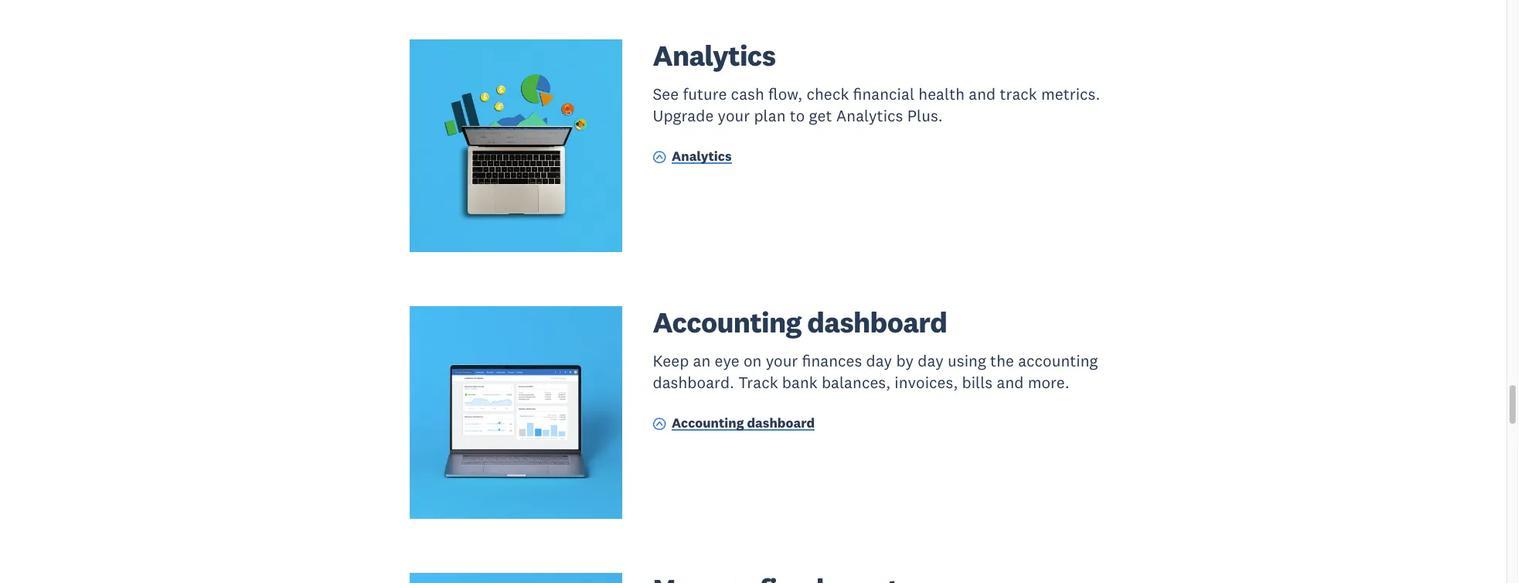 Task type: locate. For each thing, give the bounding box(es) containing it.
accounting dashboard
[[653, 304, 948, 340], [672, 415, 815, 432]]

analytics
[[653, 37, 776, 74], [837, 105, 904, 126], [672, 148, 732, 165]]

flow,
[[769, 84, 803, 105]]

1 day from the left
[[867, 350, 893, 371]]

0 vertical spatial your
[[718, 105, 750, 126]]

and inside see future cash flow, check financial health and track metrics. upgrade your plan to get analytics plus.
[[969, 84, 996, 105]]

accounting down "dashboard." on the left bottom of the page
[[672, 415, 744, 432]]

1 horizontal spatial your
[[766, 350, 798, 371]]

0 horizontal spatial day
[[867, 350, 893, 371]]

see future cash flow, check financial health and track metrics. upgrade your plan to get analytics plus.
[[653, 84, 1101, 126]]

1 vertical spatial and
[[997, 372, 1024, 392]]

dashboard.
[[653, 372, 735, 392]]

0 vertical spatial analytics
[[653, 37, 776, 74]]

2 vertical spatial analytics
[[672, 148, 732, 165]]

plus.
[[908, 105, 943, 126]]

accounting inside button
[[672, 415, 744, 432]]

dashboard inside button
[[747, 415, 815, 432]]

your down cash
[[718, 105, 750, 126]]

track
[[1000, 84, 1038, 105]]

metrics.
[[1042, 84, 1101, 105]]

1 vertical spatial your
[[766, 350, 798, 371]]

day left by
[[867, 350, 893, 371]]

bank
[[783, 372, 818, 392]]

0 horizontal spatial your
[[718, 105, 750, 126]]

1 vertical spatial accounting
[[672, 415, 744, 432]]

health
[[919, 84, 965, 105]]

accounting
[[1019, 350, 1099, 371]]

and left track on the top
[[969, 84, 996, 105]]

0 vertical spatial accounting dashboard
[[653, 304, 948, 340]]

day up invoices,
[[918, 350, 944, 371]]

and down the
[[997, 372, 1024, 392]]

dashboard up by
[[808, 304, 948, 340]]

more.
[[1028, 372, 1070, 392]]

0 vertical spatial and
[[969, 84, 996, 105]]

dashboard down bank
[[747, 415, 815, 432]]

the
[[991, 350, 1015, 371]]

0 horizontal spatial and
[[969, 84, 996, 105]]

bills
[[962, 372, 993, 392]]

1 vertical spatial analytics
[[837, 105, 904, 126]]

future
[[683, 84, 727, 105]]

1 horizontal spatial and
[[997, 372, 1024, 392]]

financial
[[853, 84, 915, 105]]

analytics down financial
[[837, 105, 904, 126]]

accounting up "eye"
[[653, 304, 802, 340]]

dashboard
[[808, 304, 948, 340], [747, 415, 815, 432]]

your
[[718, 105, 750, 126], [766, 350, 798, 371]]

1 vertical spatial dashboard
[[747, 415, 815, 432]]

accounting dashboard up finances
[[653, 304, 948, 340]]

analytics inside see future cash flow, check financial health and track metrics. upgrade your plan to get analytics plus.
[[837, 105, 904, 126]]

cash
[[731, 84, 765, 105]]

on
[[744, 350, 762, 371]]

analytics down upgrade
[[672, 148, 732, 165]]

accounting
[[653, 304, 802, 340], [672, 415, 744, 432]]

and
[[969, 84, 996, 105], [997, 372, 1024, 392]]

your up bank
[[766, 350, 798, 371]]

accounting dashboard button
[[653, 414, 815, 435]]

by
[[897, 350, 914, 371]]

day
[[867, 350, 893, 371], [918, 350, 944, 371]]

1 horizontal spatial day
[[918, 350, 944, 371]]

1 vertical spatial accounting dashboard
[[672, 415, 815, 432]]

eye
[[715, 350, 740, 371]]

analytics up future
[[653, 37, 776, 74]]

accounting dashboard down track
[[672, 415, 815, 432]]

using
[[948, 350, 987, 371]]



Task type: vqa. For each thing, say whether or not it's contained in the screenshot.
Plus.
yes



Task type: describe. For each thing, give the bounding box(es) containing it.
track
[[739, 372, 778, 392]]

your inside see future cash flow, check financial health and track metrics. upgrade your plan to get analytics plus.
[[718, 105, 750, 126]]

analytics inside button
[[672, 148, 732, 165]]

finances
[[802, 350, 863, 371]]

0 vertical spatial dashboard
[[808, 304, 948, 340]]

0 vertical spatial accounting
[[653, 304, 802, 340]]

and inside keep an eye on your finances day by day using the accounting dashboard. track bank balances, invoices, bills and more.
[[997, 372, 1024, 392]]

get
[[809, 105, 833, 126]]

plan
[[754, 105, 786, 126]]

upgrade
[[653, 105, 714, 126]]

2 day from the left
[[918, 350, 944, 371]]

accounting dashboard inside button
[[672, 415, 815, 432]]

keep an eye on your finances day by day using the accounting dashboard. track bank balances, invoices, bills and more.
[[653, 350, 1099, 392]]

an
[[693, 350, 711, 371]]

analytics button
[[653, 148, 732, 169]]

to
[[790, 105, 805, 126]]

invoices,
[[895, 372, 958, 392]]

keep
[[653, 350, 689, 371]]

check
[[807, 84, 849, 105]]

balances,
[[822, 372, 891, 392]]

your inside keep an eye on your finances day by day using the accounting dashboard. track bank balances, invoices, bills and more.
[[766, 350, 798, 371]]

see
[[653, 84, 679, 105]]



